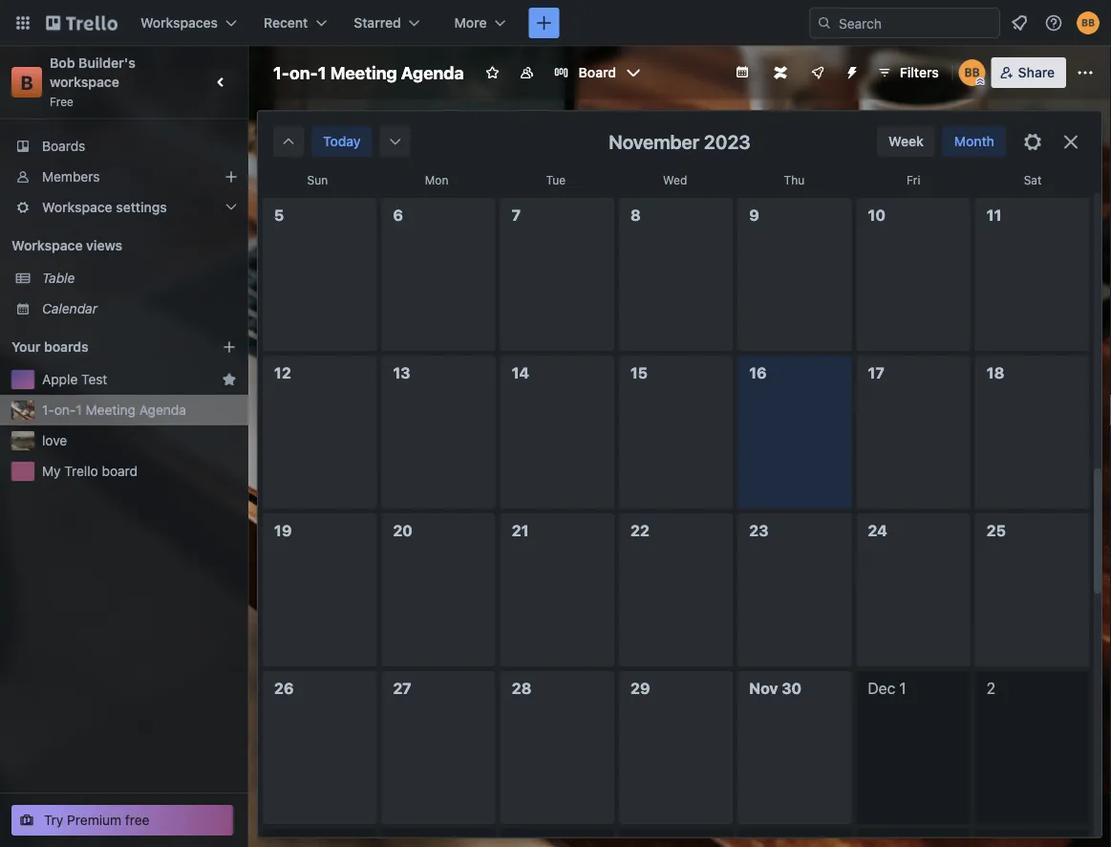 Task type: locate. For each thing, give the bounding box(es) containing it.
your boards with 4 items element
[[11, 336, 193, 359]]

sun
[[307, 173, 328, 186]]

bob builder (bobbuilder40) image
[[1077, 11, 1100, 34]]

recent button
[[252, 8, 339, 38]]

agenda
[[401, 62, 464, 83], [139, 402, 186, 418]]

calendar link
[[42, 299, 237, 318]]

open information menu image
[[1045, 13, 1064, 33]]

Board name text field
[[264, 57, 474, 88]]

0 vertical spatial meeting
[[330, 62, 397, 83]]

agenda left the star or unstar board "icon"
[[401, 62, 464, 83]]

11
[[987, 206, 1002, 224]]

0 horizontal spatial 1-on-1 meeting agenda
[[42, 402, 186, 418]]

1-on-1 meeting agenda down the starred
[[273, 62, 464, 83]]

meeting down the starred
[[330, 62, 397, 83]]

meeting inside board name text field
[[330, 62, 397, 83]]

1 horizontal spatial 1-on-1 meeting agenda
[[273, 62, 464, 83]]

1- up love
[[42, 402, 54, 418]]

workspace settings button
[[0, 192, 249, 223]]

trello
[[64, 463, 98, 479]]

0 vertical spatial 1
[[318, 62, 326, 83]]

premium
[[67, 812, 122, 828]]

0 horizontal spatial 1
[[76, 402, 82, 418]]

on-
[[290, 62, 318, 83], [54, 402, 76, 418]]

1-on-1 meeting agenda
[[273, 62, 464, 83], [42, 402, 186, 418]]

bob
[[50, 55, 75, 71]]

this member is an admin of this board. image
[[977, 77, 985, 86]]

nov 30
[[750, 679, 802, 697]]

workspace navigation collapse icon image
[[208, 69, 235, 96]]

1 down apple test
[[76, 402, 82, 418]]

agenda up love link
[[139, 402, 186, 418]]

21
[[512, 522, 529, 540]]

1 vertical spatial workspace
[[11, 238, 83, 253]]

1 vertical spatial on-
[[54, 402, 76, 418]]

power ups image
[[810, 65, 826, 80]]

1 vertical spatial agenda
[[139, 402, 186, 418]]

16
[[750, 364, 767, 382]]

automation image
[[837, 57, 864, 84]]

meeting
[[330, 62, 397, 83], [86, 402, 136, 418]]

create board or workspace image
[[535, 13, 554, 33]]

workspace visible image
[[520, 65, 535, 80]]

my
[[42, 463, 61, 479]]

1 right "dec"
[[900, 679, 907, 697]]

sm image up '6'
[[386, 132, 405, 151]]

1- down recent
[[273, 62, 290, 83]]

nov
[[750, 679, 779, 697]]

filters
[[900, 65, 939, 80]]

calendar power-up image
[[735, 64, 750, 79]]

10
[[868, 206, 886, 224]]

board button
[[547, 57, 649, 88]]

tue
[[546, 173, 566, 186]]

24
[[868, 522, 888, 540]]

members
[[42, 169, 100, 185]]

1 vertical spatial 1-on-1 meeting agenda
[[42, 402, 186, 418]]

settings
[[116, 199, 167, 215]]

27
[[393, 679, 412, 697]]

sm image
[[279, 132, 298, 151], [386, 132, 405, 151]]

Search field
[[833, 9, 1000, 37]]

confluence icon image
[[774, 66, 788, 79]]

try
[[44, 812, 63, 828]]

2 sm image from the left
[[386, 132, 405, 151]]

meeting down test at left
[[86, 402, 136, 418]]

apple test link
[[42, 370, 214, 389]]

love
[[42, 433, 67, 448]]

share
[[1019, 65, 1055, 80]]

5
[[274, 206, 284, 224]]

1 vertical spatial meeting
[[86, 402, 136, 418]]

boards
[[42, 138, 85, 154]]

1 horizontal spatial 1-
[[273, 62, 290, 83]]

apple test
[[42, 371, 107, 387]]

my trello board
[[42, 463, 138, 479]]

1- inside '1-on-1 meeting agenda' link
[[42, 402, 54, 418]]

1-
[[273, 62, 290, 83], [42, 402, 54, 418]]

on- down the apple
[[54, 402, 76, 418]]

1 vertical spatial 1-
[[42, 402, 54, 418]]

agenda inside board name text field
[[401, 62, 464, 83]]

workspace for workspace settings
[[42, 199, 112, 215]]

1 horizontal spatial sm image
[[386, 132, 405, 151]]

search image
[[817, 15, 833, 31]]

30
[[782, 679, 802, 697]]

back to home image
[[46, 8, 118, 38]]

1-on-1 meeting agenda link
[[42, 401, 237, 420]]

starred icon image
[[222, 372, 237, 387]]

on- down 'recent' popup button
[[290, 62, 318, 83]]

1 down 'recent' popup button
[[318, 62, 326, 83]]

workspace
[[50, 74, 119, 90]]

26
[[274, 679, 294, 697]]

0 horizontal spatial 1-
[[42, 402, 54, 418]]

dec 1
[[868, 679, 907, 697]]

1 horizontal spatial agenda
[[401, 62, 464, 83]]

workspace inside dropdown button
[[42, 199, 112, 215]]

week button
[[878, 126, 936, 157]]

25
[[987, 522, 1007, 540]]

0 vertical spatial agenda
[[401, 62, 464, 83]]

1 horizontal spatial on-
[[290, 62, 318, 83]]

workspace views
[[11, 238, 122, 253]]

2 vertical spatial 1
[[900, 679, 907, 697]]

0 vertical spatial on-
[[290, 62, 318, 83]]

apple
[[42, 371, 78, 387]]

wed
[[664, 173, 688, 186]]

mon
[[425, 173, 449, 186]]

0 vertical spatial 1-
[[273, 62, 290, 83]]

1 horizontal spatial 1
[[318, 62, 326, 83]]

more
[[455, 15, 487, 31]]

1 vertical spatial 1
[[76, 402, 82, 418]]

0 horizontal spatial sm image
[[279, 132, 298, 151]]

0 horizontal spatial meeting
[[86, 402, 136, 418]]

1 sm image from the left
[[279, 132, 298, 151]]

1-on-1 meeting agenda down apple test link
[[42, 402, 186, 418]]

22
[[631, 522, 650, 540]]

0 vertical spatial workspace
[[42, 199, 112, 215]]

sm image up 5
[[279, 132, 298, 151]]

0 notifications image
[[1009, 11, 1032, 34]]

add board image
[[222, 339, 237, 355]]

board
[[102, 463, 138, 479]]

0 horizontal spatial agenda
[[139, 402, 186, 418]]

members link
[[0, 162, 249, 192]]

14
[[512, 364, 530, 382]]

0 vertical spatial 1-on-1 meeting agenda
[[273, 62, 464, 83]]

workspace up the table
[[11, 238, 83, 253]]

free
[[50, 95, 74, 108]]

18
[[987, 364, 1005, 382]]

workspace
[[42, 199, 112, 215], [11, 238, 83, 253]]

1
[[318, 62, 326, 83], [76, 402, 82, 418], [900, 679, 907, 697]]

november 2023
[[609, 130, 751, 152]]

1 horizontal spatial meeting
[[330, 62, 397, 83]]

29
[[631, 679, 651, 697]]

workspace down members
[[42, 199, 112, 215]]



Task type: vqa. For each thing, say whether or not it's contained in the screenshot.


Task type: describe. For each thing, give the bounding box(es) containing it.
views
[[86, 238, 122, 253]]

my trello board link
[[42, 462, 237, 481]]

9
[[750, 206, 760, 224]]

on- inside board name text field
[[290, 62, 318, 83]]

workspaces button
[[129, 8, 249, 38]]

17
[[868, 364, 885, 382]]

2
[[987, 679, 996, 697]]

dec
[[868, 679, 896, 697]]

table link
[[42, 269, 237, 288]]

bob builder (bobbuilder40) image
[[960, 59, 986, 86]]

starred button
[[343, 8, 432, 38]]

workspaces
[[141, 15, 218, 31]]

23
[[750, 522, 769, 540]]

starred
[[354, 15, 401, 31]]

0 horizontal spatial on-
[[54, 402, 76, 418]]

your
[[11, 339, 41, 355]]

calendar
[[42, 301, 98, 316]]

6
[[393, 206, 403, 224]]

primary element
[[0, 0, 1112, 46]]

workspace for workspace views
[[11, 238, 83, 253]]

try premium free
[[44, 812, 150, 828]]

workspace settings
[[42, 199, 167, 215]]

7
[[512, 206, 521, 224]]

try premium free button
[[11, 805, 233, 836]]

bob builder's workspace link
[[50, 55, 139, 90]]

2023
[[704, 130, 751, 152]]

love link
[[42, 431, 237, 450]]

boards
[[44, 339, 89, 355]]

november
[[609, 130, 700, 152]]

builder's
[[78, 55, 136, 71]]

more button
[[443, 8, 518, 38]]

table
[[42, 270, 75, 286]]

28
[[512, 679, 532, 697]]

8
[[631, 206, 641, 224]]

1-on-1 meeting agenda inside board name text field
[[273, 62, 464, 83]]

sat
[[1024, 173, 1042, 186]]

15
[[631, 364, 648, 382]]

board
[[579, 65, 617, 80]]

1 inside '1-on-1 meeting agenda' link
[[76, 402, 82, 418]]

filters button
[[872, 57, 945, 88]]

13
[[393, 364, 411, 382]]

week
[[889, 133, 924, 149]]

bob builder's workspace free
[[50, 55, 139, 108]]

1 inside board name text field
[[318, 62, 326, 83]]

fri
[[907, 173, 921, 186]]

star or unstar board image
[[485, 65, 501, 80]]

test
[[81, 371, 107, 387]]

show menu image
[[1076, 63, 1096, 82]]

share button
[[992, 57, 1067, 88]]

boards link
[[0, 131, 249, 162]]

thu
[[784, 173, 805, 186]]

2 horizontal spatial 1
[[900, 679, 907, 697]]

20
[[393, 522, 413, 540]]

your boards
[[11, 339, 89, 355]]

free
[[125, 812, 150, 828]]

b link
[[11, 67, 42, 98]]

1-on-1 meeting agenda inside '1-on-1 meeting agenda' link
[[42, 402, 186, 418]]

12
[[274, 364, 291, 382]]

1- inside board name text field
[[273, 62, 290, 83]]

b
[[20, 71, 33, 93]]

recent
[[264, 15, 308, 31]]

19
[[274, 522, 292, 540]]



